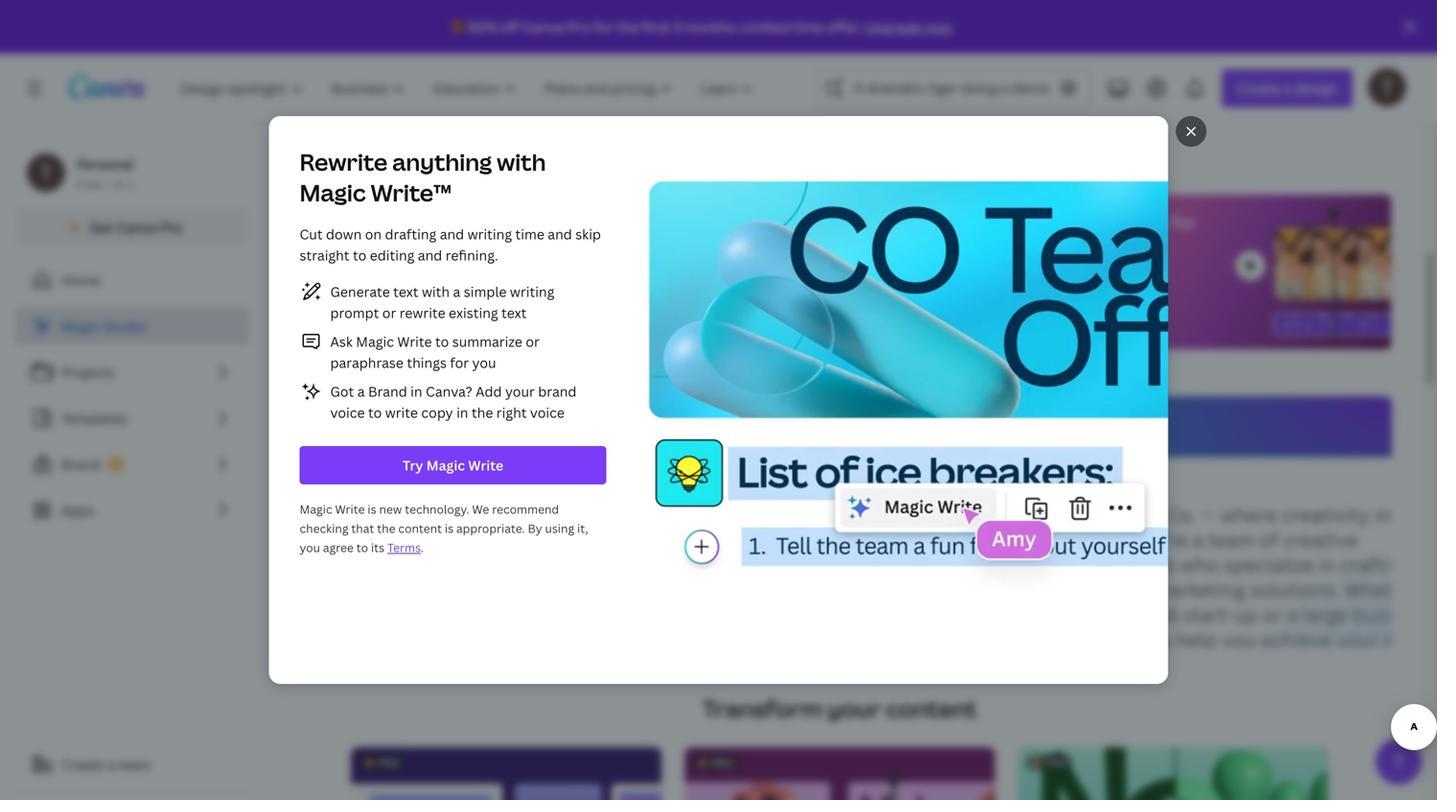 Task type: vqa. For each thing, say whether or not it's contained in the screenshot.
Transform
yes



Task type: locate. For each thing, give the bounding box(es) containing it.
transform your content
[[703, 693, 978, 724]]

magic inside "ask magic write to summarize or paraphrase things for you"
[[356, 332, 394, 351]]

0 vertical spatial content
[[398, 520, 442, 536]]

right up time.
[[474, 510, 508, 531]]

time inside cut down on drafting and writing time and skip straight to editing and refining.
[[516, 225, 545, 243]]

in left no
[[424, 535, 437, 556]]

to up things
[[436, 332, 449, 351]]

3 try now from the left
[[1056, 314, 1107, 332]]

the down add
[[472, 403, 493, 422]]

🎁 50% off canva pro for the first 3 months. limited time offer. upgrade now .
[[452, 18, 955, 36]]

1 horizontal spatial with
[[497, 146, 546, 177]]

design for magic design for presentations
[[734, 211, 792, 234]]

rewrite
[[300, 146, 388, 177]]

a right got
[[358, 382, 365, 401]]

0 vertical spatial right
[[497, 403, 527, 422]]

copy down canva?
[[422, 403, 453, 422]]

it,
[[577, 520, 589, 536]]

prompt inside generate text with a simple writing prompt or rewrite existing text
[[330, 304, 379, 322]]

brand link
[[15, 445, 249, 483]]

prompt down generate
[[330, 304, 379, 322]]

0 vertical spatial copy
[[422, 403, 453, 422]]

list containing magic studio
[[15, 307, 249, 530]]

1 vertical spatial you
[[371, 510, 399, 531]]

the down new
[[377, 520, 396, 536]]

brand up write
[[368, 382, 407, 401]]

write inside "ask magic write to summarize or paraphrase things for you"
[[398, 332, 432, 351]]

0 vertical spatial text
[[393, 283, 419, 301]]

limited
[[741, 18, 791, 36]]

you down 'checking' on the bottom of the page
[[300, 540, 320, 555]]

you inside magic write is new technology. we recommend checking that the content is appropriate. by using it, you agree to its
[[300, 540, 320, 555]]

say
[[403, 510, 427, 531]]

in up write
[[411, 382, 423, 401]]

to down on
[[353, 246, 367, 264]]

a inside generate text with a simple writing prompt or rewrite existing text
[[453, 283, 461, 301]]

now down video
[[1080, 314, 1107, 332]]

first left draft
[[845, 510, 875, 531]]

to left write
[[368, 403, 382, 422]]

1 horizontal spatial design
[[734, 211, 792, 234]]

1 vertical spatial first
[[845, 510, 875, 531]]

try now
[[304, 314, 355, 332], [680, 314, 731, 332], [1056, 314, 1107, 332]]

1 horizontal spatial try now
[[680, 314, 731, 332]]

refining.
[[446, 246, 498, 264]]

canva right get
[[116, 218, 157, 236]]

to inside magic write is new technology. we recommend checking that the content is appropriate. by using it, you agree to its
[[357, 540, 368, 555]]

2 design from the left
[[734, 211, 792, 234]]

or right draft
[[919, 510, 935, 531]]

1 horizontal spatial .
[[952, 18, 955, 36]]

brand
[[368, 382, 407, 401], [61, 455, 101, 473]]

is right it
[[445, 520, 454, 536]]

magic inside the rewrite anything with magic write™
[[300, 177, 366, 208]]

0 horizontal spatial is
[[368, 501, 377, 517]]

magic design for video
[[1056, 211, 1196, 257]]

magic inside magic design for video
[[1056, 211, 1106, 234]]

1 vertical spatial prompt
[[753, 510, 809, 531]]

2 horizontal spatial or
[[919, 510, 935, 531]]

3 design from the left
[[1110, 211, 1168, 234]]

1 vertical spatial content
[[887, 693, 978, 724]]

2 horizontal spatial in
[[457, 403, 469, 422]]

with up rewrite
[[422, 283, 450, 301]]

1 design from the left
[[358, 211, 416, 234]]

and
[[440, 225, 464, 243], [548, 225, 572, 243], [418, 246, 443, 264]]

to inside got a brand in canva? add your brand voice to write copy in the right voice
[[368, 403, 382, 422]]

0 horizontal spatial copy
[[383, 535, 420, 556]]

2 vertical spatial or
[[919, 510, 935, 531]]

home
[[61, 271, 100, 289]]

to inside "ask magic write to summarize or paraphrase things for you"
[[436, 332, 449, 351]]

you down summarize
[[472, 353, 497, 372]]

or left rewrite
[[383, 304, 396, 322]]

and down drafting
[[418, 246, 443, 264]]

write up that
[[335, 501, 365, 517]]

or right summarize
[[526, 332, 540, 351]]

try now down video
[[1056, 314, 1107, 332]]

your right add
[[506, 382, 535, 401]]

with right the anything
[[497, 146, 546, 177]]

time
[[794, 18, 824, 36], [516, 225, 545, 243]]

0 horizontal spatial design
[[358, 211, 416, 234]]

1 vertical spatial is
[[445, 520, 454, 536]]

you up its
[[371, 510, 399, 531]]

or
[[383, 304, 396, 322], [526, 332, 540, 351], [919, 510, 935, 531]]

magic inside "magic studio" link
[[61, 317, 100, 335]]

1 horizontal spatial list
[[300, 280, 607, 423]]

pro up home link
[[160, 218, 183, 236]]

text down simple
[[502, 304, 527, 322]]

right
[[497, 403, 527, 422], [474, 510, 508, 531]]

a left draft
[[832, 510, 841, 531]]

for inside "ask magic write to summarize or paraphrase things for you"
[[450, 353, 469, 372]]

1 vertical spatial writing
[[510, 283, 555, 301]]

1 horizontal spatial your
[[828, 693, 882, 724]]

0 horizontal spatial pro
[[160, 218, 183, 236]]

now down generate
[[328, 314, 355, 332]]

. down say
[[421, 540, 424, 555]]

3
[[674, 18, 682, 36]]

first left 3
[[643, 18, 671, 36]]

its
[[371, 540, 385, 555]]

0 horizontal spatial your
[[506, 382, 535, 401]]

for
[[594, 18, 615, 36], [796, 211, 820, 234], [1172, 211, 1196, 234], [450, 353, 469, 372]]

helping you say it the right way. with magic write, go from a prompt to a first draft or on-brand copy in no time.
[[311, 510, 935, 556]]

in
[[411, 382, 423, 401], [457, 403, 469, 422], [424, 535, 437, 556]]

1 horizontal spatial brand
[[368, 382, 407, 401]]

free •
[[77, 176, 109, 192]]

your inside got a brand in canva? add your brand voice to write copy in the right voice
[[506, 382, 535, 401]]

0 horizontal spatial list
[[15, 307, 249, 530]]

2 horizontal spatial try now
[[1056, 314, 1107, 332]]

brand up apps on the left of page
[[61, 455, 101, 473]]

design
[[358, 211, 416, 234], [734, 211, 792, 234], [1110, 211, 1168, 234]]

1 horizontal spatial prompt
[[753, 510, 809, 531]]

1 vertical spatial copy
[[383, 535, 420, 556]]

0 vertical spatial brand
[[538, 382, 577, 401]]

content
[[398, 520, 442, 536], [887, 693, 978, 724]]

writing up refining.
[[468, 225, 512, 243]]

. right the upgrade
[[952, 18, 955, 36]]

a up 'existing'
[[453, 283, 461, 301]]

the left 3
[[617, 18, 640, 36]]

0 horizontal spatial in
[[411, 382, 423, 401]]

create a team button
[[15, 745, 249, 784]]

try down video
[[1056, 314, 1077, 332]]

brand inside got a brand in canva? add your brand voice to write copy in the right voice
[[368, 382, 407, 401]]

first inside helping you say it the right way. with magic write, go from a prompt to a first draft or on-brand copy in no time.
[[845, 510, 875, 531]]

with for text
[[422, 283, 450, 301]]

0 horizontal spatial canva
[[116, 218, 157, 236]]

2 horizontal spatial you
[[472, 353, 497, 372]]

design for magic design
[[358, 211, 416, 234]]

0 horizontal spatial time
[[516, 225, 545, 243]]

down
[[326, 225, 362, 243]]

pro
[[330, 432, 352, 447], [378, 755, 400, 770], [712, 755, 734, 770], [1046, 755, 1068, 770]]

home link
[[15, 261, 249, 299]]

no
[[441, 535, 460, 556]]

writing inside cut down on drafting and writing time and skip straight to editing and refining.
[[468, 225, 512, 243]]

1 vertical spatial right
[[474, 510, 508, 531]]

1 horizontal spatial canva
[[523, 18, 565, 36]]

try up technology.
[[403, 456, 423, 474]]

copy down say
[[383, 535, 420, 556]]

brand
[[538, 382, 577, 401], [336, 535, 380, 556]]

try now down generate
[[304, 314, 355, 332]]

on
[[365, 225, 382, 243]]

write
[[385, 403, 418, 422]]

0 horizontal spatial or
[[383, 304, 396, 322]]

you
[[472, 353, 497, 372], [371, 510, 399, 531], [300, 540, 320, 555]]

get canva pro
[[90, 218, 183, 236]]

design inside magic design for video
[[1110, 211, 1168, 234]]

0 horizontal spatial prompt
[[330, 304, 379, 322]]

1 horizontal spatial voice
[[530, 403, 565, 422]]

cut down on drafting and writing time and skip straight to editing and refining.
[[300, 225, 601, 264]]

recommend
[[492, 501, 559, 517]]

upgrade now button
[[865, 18, 952, 36]]

the
[[617, 18, 640, 36], [472, 403, 493, 422], [445, 510, 470, 531], [377, 520, 396, 536]]

0 vertical spatial in
[[411, 382, 423, 401]]

text up rewrite
[[393, 283, 419, 301]]

pro right "off"
[[567, 18, 591, 36]]

0 vertical spatial with
[[497, 146, 546, 177]]

it
[[431, 510, 442, 531]]

list
[[300, 280, 607, 423], [15, 307, 249, 530]]

prompt right 'from'
[[753, 510, 809, 531]]

pro inside get canva pro button
[[160, 218, 183, 236]]

first
[[643, 18, 671, 36], [845, 510, 875, 531]]

None search field
[[817, 69, 1092, 107]]

or inside generate text with a simple writing prompt or rewrite existing text
[[383, 304, 396, 322]]

0 horizontal spatial try now
[[304, 314, 355, 332]]

1 horizontal spatial brand
[[538, 382, 577, 401]]

0 vertical spatial canva
[[523, 18, 565, 36]]

1 horizontal spatial in
[[424, 535, 437, 556]]

is left new
[[368, 501, 377, 517]]

1 vertical spatial pro
[[160, 218, 183, 236]]

try down "presentations"
[[680, 314, 701, 332]]

write up we
[[469, 456, 504, 474]]

2 vertical spatial in
[[424, 535, 437, 556]]

brand down helping
[[336, 535, 380, 556]]

text
[[393, 283, 419, 301], [502, 304, 527, 322]]

you inside helping you say it the right way. with magic write, go from a prompt to a first draft or on-brand copy in no time.
[[371, 510, 399, 531]]

from
[[702, 510, 737, 531]]

1 vertical spatial .
[[421, 540, 424, 555]]

0 horizontal spatial text
[[393, 283, 419, 301]]

1 vertical spatial brand
[[61, 455, 101, 473]]

to left its
[[357, 540, 368, 555]]

0 horizontal spatial content
[[398, 520, 442, 536]]

rewrite
[[400, 304, 446, 322]]

1 vertical spatial with
[[422, 283, 450, 301]]

cut
[[300, 225, 323, 243]]

design inside magic design for presentations
[[734, 211, 792, 234]]

1 horizontal spatial time
[[794, 18, 824, 36]]

1 horizontal spatial copy
[[422, 403, 453, 422]]

time left offer.
[[794, 18, 824, 36]]

1 vertical spatial your
[[828, 693, 882, 724]]

try now for magic design for video
[[1056, 314, 1107, 332]]

0 horizontal spatial voice
[[330, 403, 365, 422]]

is
[[368, 501, 377, 517], [445, 520, 454, 536]]

to inside helping you say it the right way. with magic write, go from a prompt to a first draft or on-brand copy in no time.
[[813, 510, 829, 531]]

now right the upgrade
[[925, 18, 952, 36]]

now down "presentations"
[[704, 314, 731, 332]]

0 horizontal spatial brand
[[61, 455, 101, 473]]

1 horizontal spatial or
[[526, 332, 540, 351]]

or inside helping you say it the right way. with magic write, go from a prompt to a first draft or on-brand copy in no time.
[[919, 510, 935, 531]]

write
[[398, 332, 432, 351], [469, 456, 504, 474], [382, 462, 445, 493], [335, 501, 365, 517]]

0 horizontal spatial first
[[643, 18, 671, 36]]

0 horizontal spatial with
[[422, 283, 450, 301]]

write up things
[[398, 332, 432, 351]]

try now down "presentations"
[[680, 314, 731, 332]]

0 vertical spatial you
[[472, 353, 497, 372]]

using
[[545, 520, 575, 536]]

0 vertical spatial your
[[506, 382, 535, 401]]

0 vertical spatial is
[[368, 501, 377, 517]]

magic
[[300, 177, 366, 208], [304, 211, 354, 234], [680, 211, 730, 234], [1056, 211, 1106, 234], [61, 317, 100, 335], [356, 332, 394, 351], [427, 456, 465, 474], [311, 462, 377, 493], [300, 501, 332, 517], [586, 510, 629, 531]]

your right transform
[[828, 693, 882, 724]]

writing inside generate text with a simple writing prompt or rewrite existing text
[[510, 283, 555, 301]]

2 vertical spatial you
[[300, 540, 320, 555]]

canva?
[[426, 382, 473, 401]]

1 horizontal spatial you
[[371, 510, 399, 531]]

1 vertical spatial brand
[[336, 535, 380, 556]]

1 horizontal spatial first
[[845, 510, 875, 531]]

try for magic design for video
[[1056, 314, 1077, 332]]

canva right "off"
[[523, 18, 565, 36]]

2 horizontal spatial design
[[1110, 211, 1168, 234]]

0 horizontal spatial brand
[[336, 535, 380, 556]]

1 try now from the left
[[304, 314, 355, 332]]

1 vertical spatial time
[[516, 225, 545, 243]]

0 vertical spatial writing
[[468, 225, 512, 243]]

0 horizontal spatial you
[[300, 540, 320, 555]]

1 horizontal spatial text
[[502, 304, 527, 322]]

try left the ask
[[304, 314, 324, 332]]

to left draft
[[813, 510, 829, 531]]

with inside the rewrite anything with magic write™
[[497, 146, 546, 177]]

templates
[[61, 409, 128, 427]]

summarize
[[453, 332, 523, 351]]

magic inside magic write is new technology. we recommend checking that the content is appropriate. by using it, you agree to its
[[300, 501, 332, 517]]

magic write
[[311, 462, 445, 493]]

right down add
[[497, 403, 527, 422]]

new
[[379, 501, 402, 517]]

a left "team"
[[108, 755, 115, 774]]

time left skip
[[516, 225, 545, 243]]

0 vertical spatial prompt
[[330, 304, 379, 322]]

video
[[1056, 234, 1103, 257]]

2 try now from the left
[[680, 314, 731, 332]]

0 vertical spatial brand
[[368, 382, 407, 401]]

prompt inside helping you say it the right way. with magic write, go from a prompt to a first draft or on-brand copy in no time.
[[753, 510, 809, 531]]

0 vertical spatial pro
[[567, 18, 591, 36]]

a
[[453, 283, 461, 301], [358, 382, 365, 401], [741, 510, 750, 531], [832, 510, 841, 531], [108, 755, 115, 774]]

with inside generate text with a simple writing prompt or rewrite existing text
[[422, 283, 450, 301]]

in down canva?
[[457, 403, 469, 422]]

1 vertical spatial canva
[[116, 218, 157, 236]]

your
[[506, 382, 535, 401], [828, 693, 882, 724]]

that
[[351, 520, 374, 536]]

writing for and
[[468, 225, 512, 243]]

the right it
[[445, 510, 470, 531]]

we
[[472, 501, 490, 517]]

1 horizontal spatial is
[[445, 520, 454, 536]]

magic inside magic design for presentations
[[680, 211, 730, 234]]

terms link
[[388, 540, 421, 555]]

agree
[[323, 540, 354, 555]]

1 vertical spatial or
[[526, 332, 540, 351]]

brand right add
[[538, 382, 577, 401]]

off
[[501, 18, 520, 36]]

technology.
[[405, 501, 470, 517]]

pro
[[567, 18, 591, 36], [160, 218, 183, 236]]

writing right simple
[[510, 283, 555, 301]]

create
[[61, 755, 104, 774]]

skip
[[576, 225, 601, 243]]

0 vertical spatial or
[[383, 304, 396, 322]]



Task type: describe. For each thing, give the bounding box(es) containing it.
copy inside got a brand in canva? add your brand voice to write copy in the right voice
[[422, 403, 453, 422]]

now for magic design for video
[[1080, 314, 1107, 332]]

simple
[[464, 283, 507, 301]]

try magic write
[[403, 456, 504, 474]]

try now for magic design for presentations
[[680, 314, 731, 332]]

and up refining.
[[440, 225, 464, 243]]

or inside "ask magic write to summarize or paraphrase things for you"
[[526, 332, 540, 351]]

50%
[[468, 18, 498, 36]]

free
[[77, 176, 101, 192]]

drafting
[[385, 225, 437, 243]]

rewrite anything with magic write™
[[300, 146, 546, 208]]

on-
[[311, 535, 336, 556]]

with
[[548, 510, 582, 531]]

ask magic write to summarize or paraphrase things for you
[[330, 332, 540, 372]]

the inside got a brand in canva? add your brand voice to write copy in the right voice
[[472, 403, 493, 422]]

checking
[[300, 520, 349, 536]]

the inside helping you say it the right way. with magic write, go from a prompt to a first draft or on-brand copy in no time.
[[445, 510, 470, 531]]

try inside button
[[403, 456, 423, 474]]

right inside got a brand in canva? add your brand voice to write copy in the right voice
[[497, 403, 527, 422]]

•
[[105, 176, 109, 192]]

to inside cut down on drafting and writing time and skip straight to editing and refining.
[[353, 246, 367, 264]]

got
[[330, 382, 354, 401]]

writing for simple
[[510, 283, 555, 301]]

try magic write button
[[300, 446, 607, 484]]

templates link
[[15, 399, 249, 437]]

upgrade
[[865, 18, 922, 36]]

studio
[[103, 317, 146, 335]]

got a brand in canva? add your brand voice to write copy in the right voice
[[330, 382, 577, 422]]

magic write is new technology. we recommend checking that the content is appropriate. by using it, you agree to its
[[300, 501, 589, 555]]

magic design
[[304, 211, 416, 234]]

ask
[[330, 332, 353, 351]]

transform
[[703, 693, 823, 724]]

offer.
[[827, 18, 862, 36]]

write,
[[633, 510, 676, 531]]

2 voice from the left
[[530, 403, 565, 422]]

write up new
[[382, 462, 445, 493]]

a inside got a brand in canva? add your brand voice to write copy in the right voice
[[358, 382, 365, 401]]

terms
[[388, 540, 421, 555]]

and left skip
[[548, 225, 572, 243]]

generate text with a simple writing prompt or rewrite existing text
[[330, 283, 555, 322]]

time.
[[464, 535, 501, 556]]

draft
[[878, 510, 915, 531]]

brand inside got a brand in canva? add your brand voice to write copy in the right voice
[[538, 382, 577, 401]]

magic inside try magic write button
[[427, 456, 465, 474]]

0 vertical spatial first
[[643, 18, 671, 36]]

in inside helping you say it the right way. with magic write, go from a prompt to a first draft or on-brand copy in no time.
[[424, 535, 437, 556]]

a right 'from'
[[741, 510, 750, 531]]

a inside button
[[108, 755, 115, 774]]

canva inside button
[[116, 218, 157, 236]]

write inside magic write is new technology. we recommend checking that the content is appropriate. by using it, you agree to its
[[335, 501, 365, 517]]

try for magic design
[[304, 314, 324, 332]]

projects
[[61, 363, 115, 381]]

🎁
[[452, 18, 465, 36]]

write inside button
[[469, 456, 504, 474]]

magic inside helping you say it the right way. with magic write, go from a prompt to a first draft or on-brand copy in no time.
[[586, 510, 629, 531]]

way.
[[512, 510, 544, 531]]

design for magic design for video
[[1110, 211, 1168, 234]]

projects link
[[15, 353, 249, 391]]

appropriate.
[[457, 520, 525, 536]]

top level navigation element
[[169, 69, 771, 107]]

try for magic design for presentations
[[680, 314, 701, 332]]

by
[[528, 520, 543, 536]]

0 vertical spatial time
[[794, 18, 824, 36]]

generate
[[330, 283, 390, 301]]

with for anything
[[497, 146, 546, 177]]

for inside magic design for video
[[1172, 211, 1196, 234]]

for inside magic design for presentations
[[796, 211, 820, 234]]

you inside "ask magic write to summarize or paraphrase things for you"
[[472, 353, 497, 372]]

helping
[[311, 510, 368, 531]]

right inside helping you say it the right way. with magic write, go from a prompt to a first draft or on-brand copy in no time.
[[474, 510, 508, 531]]

get canva pro button
[[15, 209, 249, 246]]

now for magic design
[[328, 314, 355, 332]]

personal
[[77, 155, 134, 173]]

content inside magic write is new technology. we recommend checking that the content is appropriate. by using it, you agree to its
[[398, 520, 442, 536]]

list containing generate text with a simple writing prompt or rewrite existing text
[[300, 280, 607, 423]]

months.
[[685, 18, 739, 36]]

1 vertical spatial in
[[457, 403, 469, 422]]

1
[[127, 176, 134, 192]]

0 vertical spatial .
[[952, 18, 955, 36]]

get
[[90, 218, 113, 236]]

write™
[[371, 177, 452, 208]]

try now for magic design
[[304, 314, 355, 332]]

existing
[[449, 304, 498, 322]]

1 voice from the left
[[330, 403, 365, 422]]

0 horizontal spatial .
[[421, 540, 424, 555]]

1 vertical spatial text
[[502, 304, 527, 322]]

copy inside helping you say it the right way. with magic write, go from a prompt to a first draft or on-brand copy in no time.
[[383, 535, 420, 556]]

now for magic design for presentations
[[704, 314, 731, 332]]

paraphrase
[[330, 353, 404, 372]]

straight
[[300, 246, 350, 264]]

magic studio
[[61, 317, 146, 335]]

presentations
[[680, 234, 797, 257]]

magic studio link
[[15, 307, 249, 345]]

1 horizontal spatial pro
[[567, 18, 591, 36]]

the inside magic write is new technology. we recommend checking that the content is appropriate. by using it, you agree to its
[[377, 520, 396, 536]]

magic design for presentations
[[680, 211, 820, 257]]

apps link
[[15, 491, 249, 530]]

things
[[407, 353, 447, 372]]

create a team
[[61, 755, 151, 774]]

team
[[119, 755, 151, 774]]

editing
[[370, 246, 415, 264]]

brand inside helping you say it the right way. with magic write, go from a prompt to a first draft or on-brand copy in no time.
[[336, 535, 380, 556]]

1 horizontal spatial content
[[887, 693, 978, 724]]

anything
[[392, 146, 492, 177]]

add
[[476, 382, 502, 401]]

apps
[[61, 501, 94, 519]]

terms .
[[388, 540, 424, 555]]

go
[[680, 510, 698, 531]]



